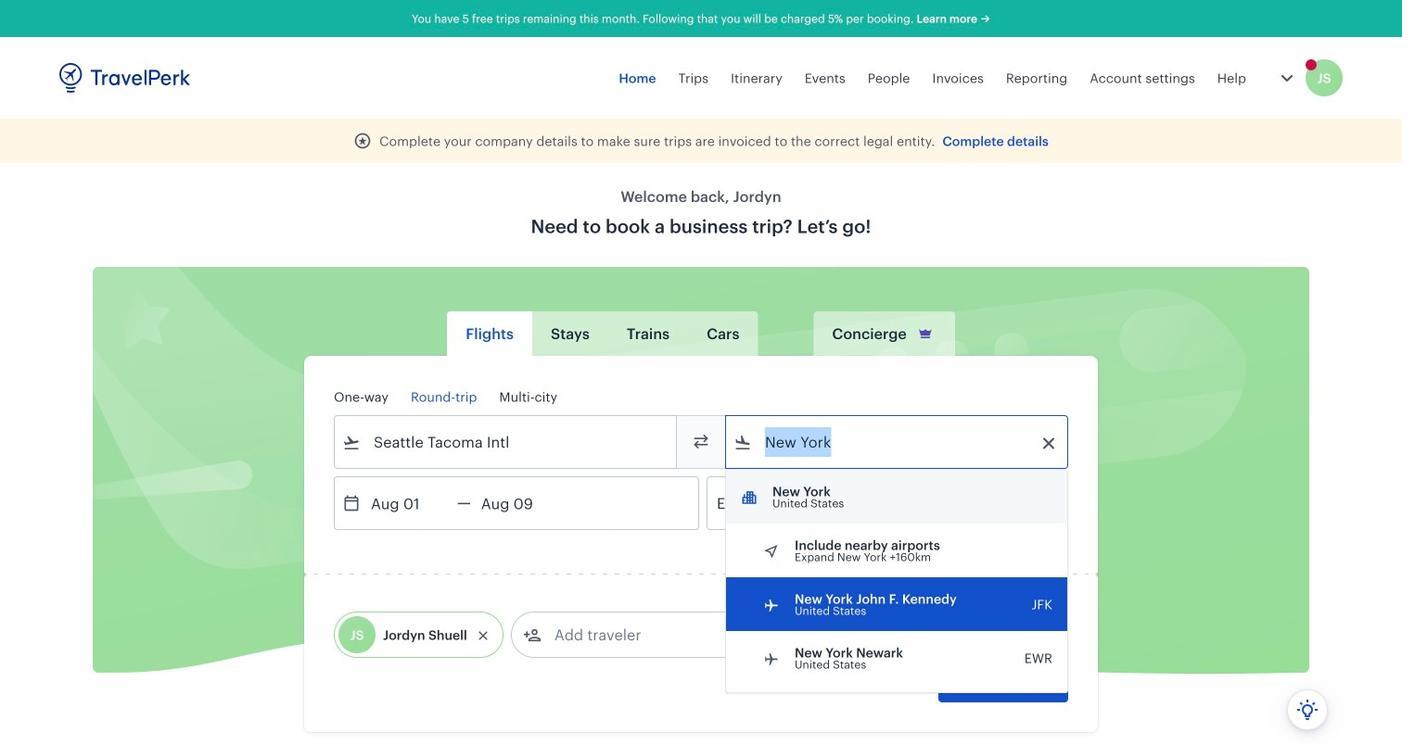 Task type: describe. For each thing, give the bounding box(es) containing it.
To search field
[[752, 428, 1043, 457]]

Return text field
[[471, 478, 567, 530]]

Add traveler search field
[[541, 620, 734, 650]]



Task type: locate. For each thing, give the bounding box(es) containing it.
Depart text field
[[361, 478, 457, 530]]

From search field
[[361, 428, 652, 457]]



Task type: vqa. For each thing, say whether or not it's contained in the screenshot.
first Air France image from the top
no



